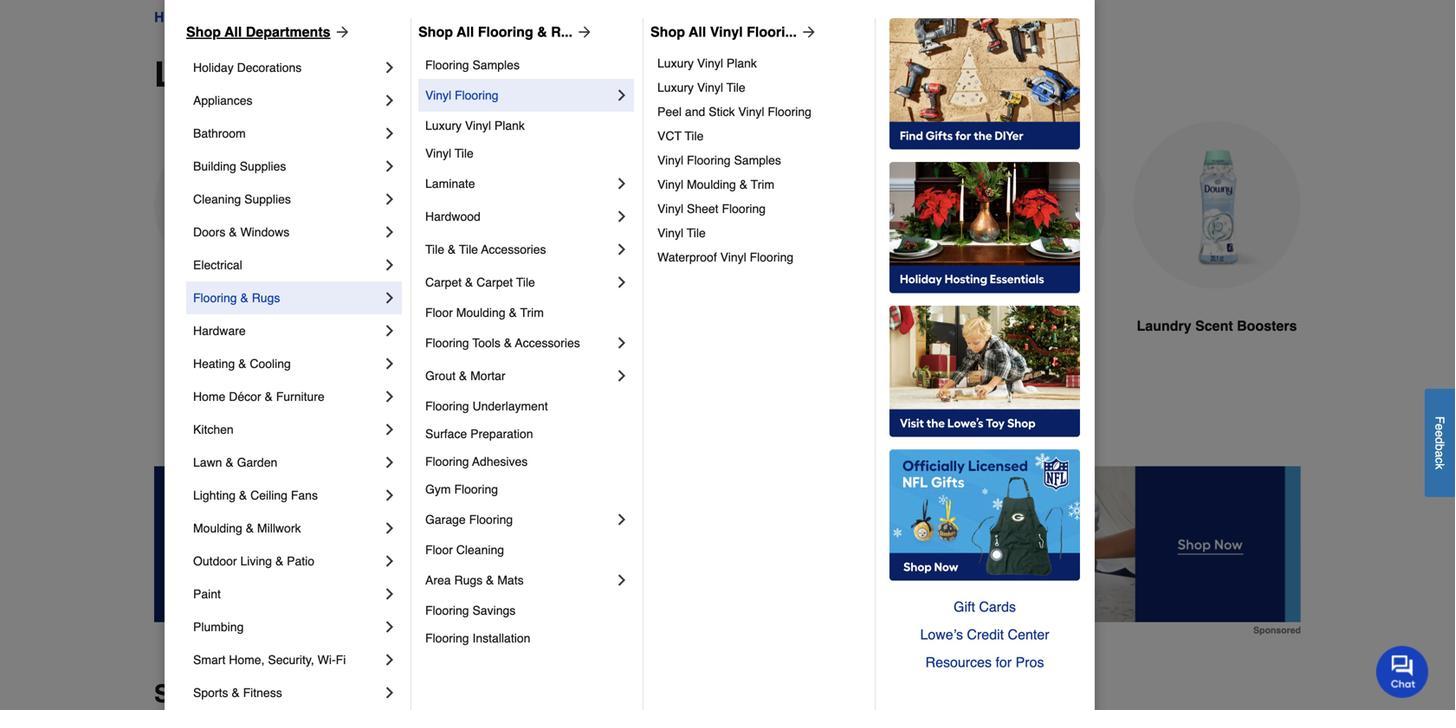 Task type: vqa. For each thing, say whether or not it's contained in the screenshot.
Prep
no



Task type: describe. For each thing, give the bounding box(es) containing it.
area
[[425, 574, 451, 588]]

home for home
[[154, 9, 193, 25]]

0 horizontal spatial rugs
[[252, 291, 280, 305]]

millwork
[[257, 522, 301, 536]]

shop all flooring & r...
[[419, 24, 573, 40]]

vinyl flooring
[[425, 88, 499, 102]]

vinyl up luxury vinyl tile
[[698, 56, 724, 70]]

0 horizontal spatial vinyl tile link
[[425, 140, 631, 167]]

advertisement region
[[154, 467, 1302, 636]]

vinyl inside the shop all vinyl floori... link
[[710, 24, 743, 40]]

flooring installation
[[425, 632, 531, 646]]

& inside "doors & windows" link
[[229, 225, 237, 239]]

holiday decorations
[[193, 61, 302, 75]]

flooring inside 'link'
[[193, 291, 237, 305]]

flooring inside "link"
[[687, 153, 731, 167]]

all for departments
[[225, 24, 242, 40]]

& inside the home décor & furniture link
[[265, 390, 273, 404]]

& inside vinyl moulding & trim link
[[740, 178, 748, 192]]

chevron right image for appliances
[[381, 92, 399, 109]]

tile up floor moulding & trim link in the left of the page
[[516, 276, 535, 289]]

& inside flooring tools & accessories link
[[504, 336, 512, 350]]

k
[[1434, 464, 1448, 470]]

lowe's credit center link
[[890, 621, 1081, 649]]

supplies down laundry supplies 'link'
[[301, 55, 445, 94]]

cards
[[980, 599, 1016, 615]]

gift cards link
[[890, 594, 1081, 621]]

officially licensed n f l gifts. shop now. image
[[890, 450, 1081, 581]]

plumbing
[[193, 620, 244, 634]]

grout
[[425, 369, 456, 383]]

shop
[[154, 681, 215, 708]]

vinyl up waterproof
[[658, 226, 684, 240]]

accessories for flooring tools & accessories
[[515, 336, 580, 350]]

living
[[240, 555, 272, 568]]

washing
[[768, 318, 825, 334]]

laundry inside 'link'
[[343, 9, 393, 25]]

accessories for tile & tile accessories
[[481, 243, 546, 257]]

smart home, security, wi-fi
[[193, 653, 346, 667]]

garage flooring link
[[425, 503, 614, 536]]

0 vertical spatial cleaning supplies link
[[208, 7, 328, 28]]

white bottle of shout stain remover. image
[[546, 121, 714, 289]]

bathroom link
[[193, 117, 381, 150]]

cleaners
[[797, 339, 855, 355]]

flooring tools & accessories
[[425, 336, 580, 350]]

flooring savings link
[[425, 597, 631, 625]]

kitchen
[[193, 423, 234, 437]]

0 horizontal spatial samples
[[473, 58, 520, 72]]

building supplies
[[193, 159, 286, 173]]

supplies for laundry supplies 'link'
[[397, 9, 450, 25]]

credit
[[967, 627, 1004, 643]]

vinyl inside vinyl moulding & trim link
[[658, 178, 684, 192]]

laundry down "shop all departments"
[[154, 55, 291, 94]]

& inside "carpet & carpet tile" link
[[465, 276, 473, 289]]

savings
[[473, 604, 516, 618]]

orange box of tide washing machine cleaner. image
[[742, 121, 910, 289]]

adhesives
[[472, 455, 528, 469]]

center
[[1008, 627, 1050, 643]]

flooring down vinyl sheet flooring link
[[750, 250, 794, 264]]

wi-
[[318, 653, 336, 667]]

& inside lighting & ceiling fans link
[[239, 489, 247, 503]]

& inside flooring & rugs 'link'
[[240, 291, 249, 305]]

furniture
[[276, 390, 325, 404]]

surface
[[425, 427, 467, 441]]

chevron right image for sports & fitness
[[381, 685, 399, 702]]

chevron right image for doors & windows
[[381, 224, 399, 241]]

green container of gain laundry detergent. image
[[154, 121, 322, 289]]

vinyl moulding & trim
[[658, 178, 775, 192]]

1 vertical spatial luxury vinyl plank
[[425, 119, 525, 133]]

0 vertical spatial luxury
[[658, 56, 694, 70]]

r...
[[551, 24, 573, 40]]

moulding for floor
[[456, 306, 506, 320]]

2 carpet from the left
[[477, 276, 513, 289]]

chevron right image for plumbing
[[381, 619, 399, 636]]

samples inside "link"
[[734, 153, 782, 167]]

lawn & garden
[[193, 456, 278, 470]]

vinyl inside vinyl flooring link
[[425, 88, 452, 102]]

laundry for bottle of downy laundry scent booster. image
[[1137, 318, 1192, 334]]

chevron right image for grout & mortar
[[614, 367, 631, 385]]

& inside grout & mortar link
[[459, 369, 467, 383]]

floor moulding & trim link
[[425, 299, 631, 327]]

security,
[[268, 653, 314, 667]]

blue spray bottle of febreze fabric freshener. image
[[938, 121, 1106, 289]]

home link
[[154, 7, 193, 28]]

paint link
[[193, 578, 381, 611]]

laundry stain removers link
[[546, 121, 714, 378]]

plumbing link
[[193, 611, 381, 644]]

flooring adhesives link
[[425, 448, 631, 476]]

smart
[[193, 653, 226, 667]]

laundry scent boosters
[[1137, 318, 1298, 334]]

chevron right image for electrical
[[381, 257, 399, 274]]

vinyl flooring samples link
[[658, 148, 863, 172]]

tile & tile accessories link
[[425, 233, 614, 266]]

laundry stain removers
[[548, 318, 712, 334]]

removers
[[645, 318, 712, 334]]

peel and stick vinyl flooring
[[658, 105, 812, 119]]

& inside the tile & tile accessories link
[[448, 243, 456, 257]]

flooring underlayment
[[425, 399, 548, 413]]

lowe's
[[921, 627, 964, 643]]

1 e from the top
[[1434, 424, 1448, 431]]

laundry detergent link
[[154, 121, 322, 378]]

arrow right image
[[573, 23, 594, 41]]

vinyl inside vinyl sheet flooring link
[[658, 202, 684, 216]]

c
[[1434, 458, 1448, 464]]

resources for pros
[[926, 655, 1045, 671]]

holiday hosting essentials. image
[[890, 162, 1081, 294]]

chevron right image for vinyl flooring
[[614, 87, 631, 104]]

garden
[[237, 456, 278, 470]]

supplies for bottommost cleaning supplies link
[[245, 192, 291, 206]]

waterproof
[[658, 250, 717, 264]]

patio
[[287, 555, 315, 568]]

1 carpet from the left
[[425, 276, 462, 289]]

outdoor living & patio link
[[193, 545, 381, 578]]

garage
[[425, 513, 466, 527]]

flooring & rugs link
[[193, 282, 381, 315]]

flooring & rugs
[[193, 291, 280, 305]]

chevron right image for moulding & millwork
[[381, 520, 399, 537]]

shop by brand
[[154, 681, 327, 708]]

area rugs & mats
[[425, 574, 524, 588]]

surface preparation
[[425, 427, 533, 441]]

laminate
[[425, 177, 475, 191]]

chat invite button image
[[1377, 646, 1430, 699]]

chevron right image for holiday decorations
[[381, 59, 399, 76]]

laminate link
[[425, 167, 614, 200]]

chevron right image for flooring & rugs
[[381, 289, 399, 307]]

flooring down flooring samples
[[455, 88, 499, 102]]

1 horizontal spatial luxury vinyl plank link
[[658, 51, 863, 75]]

surface preparation link
[[425, 420, 631, 448]]

fitness
[[243, 686, 282, 700]]

luxury inside luxury vinyl tile link
[[658, 81, 694, 94]]

gym flooring link
[[425, 476, 631, 503]]

vinyl inside vinyl flooring samples "link"
[[658, 153, 684, 167]]

chevron right image for cleaning supplies
[[381, 191, 399, 208]]

1 horizontal spatial plank
[[727, 56, 757, 70]]

2 vertical spatial cleaning
[[456, 543, 504, 557]]

machine
[[829, 318, 884, 334]]

home décor & furniture link
[[193, 380, 381, 413]]

vinyl down vinyl flooring
[[465, 119, 491, 133]]

fabric for fabric softeners
[[379, 318, 421, 334]]

gift
[[954, 599, 976, 615]]

shop all vinyl floori... link
[[651, 22, 818, 42]]

vinyl moulding & trim link
[[658, 172, 863, 197]]

arrow right image for shop all vinyl floori...
[[797, 23, 818, 41]]

find gifts for the diyer. image
[[890, 18, 1081, 150]]

flooring down vinyl moulding & trim link
[[722, 202, 766, 216]]

flooring adhesives
[[425, 455, 528, 469]]

appliances
[[193, 94, 253, 107]]

vinyl inside peel and stick vinyl flooring link
[[739, 105, 765, 119]]

chevron right image for home décor & furniture
[[381, 388, 399, 406]]

chevron right image for hardware
[[381, 322, 399, 340]]



Task type: locate. For each thing, give the bounding box(es) containing it.
peel and stick vinyl flooring link
[[658, 100, 863, 124]]

2 floor from the top
[[425, 543, 453, 557]]

laundry detergent
[[177, 318, 300, 334]]

chevron right image for garage flooring
[[614, 511, 631, 529]]

& down "carpet & carpet tile" link
[[509, 306, 517, 320]]

0 vertical spatial plank
[[727, 56, 757, 70]]

& left ceiling
[[239, 489, 247, 503]]

lowe's credit center
[[921, 627, 1050, 643]]

vinyl inside waterproof vinyl flooring link
[[721, 250, 747, 264]]

flooring down luxury vinyl tile link
[[768, 105, 812, 119]]

vinyl tile link down vinyl flooring link
[[425, 140, 631, 167]]

outdoor
[[193, 555, 237, 568]]

2 horizontal spatial all
[[689, 24, 707, 40]]

& down 'hardwood'
[[448, 243, 456, 257]]

laundry right the departments
[[343, 9, 393, 25]]

1 horizontal spatial shop
[[419, 24, 453, 40]]

cleaning
[[208, 9, 266, 25], [193, 192, 241, 206], [456, 543, 504, 557]]

laundry left scent
[[1137, 318, 1192, 334]]

flooring down the area
[[425, 604, 469, 618]]

b
[[1434, 444, 1448, 451]]

3 shop from the left
[[651, 24, 685, 40]]

chevron right image for outdoor living & patio
[[381, 553, 399, 570]]

flooring samples
[[425, 58, 520, 72]]

shop up luxury vinyl tile
[[651, 24, 685, 40]]

1 vertical spatial vinyl tile
[[658, 226, 706, 240]]

departments
[[246, 24, 331, 40]]

flooring down flooring adhesives
[[454, 483, 498, 497]]

& inside heating & cooling link
[[238, 357, 247, 371]]

fans
[[291, 489, 318, 503]]

flooring up surface
[[425, 399, 469, 413]]

vinyl left sheet on the left of page
[[658, 202, 684, 216]]

flooring down flooring savings
[[425, 632, 469, 646]]

e
[[1434, 424, 1448, 431], [1434, 431, 1448, 438]]

1 horizontal spatial samples
[[734, 153, 782, 167]]

heating & cooling link
[[193, 347, 381, 380]]

0 vertical spatial cleaning supplies
[[208, 9, 328, 25]]

chevron right image for heating & cooling
[[381, 355, 399, 373]]

1 vertical spatial rugs
[[454, 574, 483, 588]]

1 vertical spatial luxury
[[658, 81, 694, 94]]

vinyl down luxury vinyl tile link
[[739, 105, 765, 119]]

2 fabric from the left
[[962, 318, 1003, 334]]

vinyl sheet flooring link
[[658, 197, 863, 221]]

carpet up fabric softeners
[[425, 276, 462, 289]]

& right doors
[[229, 225, 237, 239]]

rugs up detergent
[[252, 291, 280, 305]]

resources for pros link
[[890, 649, 1081, 677]]

vinyl inside luxury vinyl tile link
[[698, 81, 724, 94]]

& right sports
[[232, 686, 240, 700]]

luxury vinyl plank down vinyl flooring
[[425, 119, 525, 133]]

cleaning for top cleaning supplies link
[[208, 9, 266, 25]]

1 vertical spatial accessories
[[515, 336, 580, 350]]

1 horizontal spatial trim
[[751, 178, 775, 192]]

moulding & millwork link
[[193, 512, 381, 545]]

arrow right image up holiday decorations link
[[331, 23, 351, 41]]

0 vertical spatial cleaning
[[208, 9, 266, 25]]

2 horizontal spatial shop
[[651, 24, 685, 40]]

1 horizontal spatial home
[[193, 390, 226, 404]]

flooring
[[478, 24, 534, 40], [425, 58, 469, 72], [455, 88, 499, 102], [768, 105, 812, 119], [687, 153, 731, 167], [722, 202, 766, 216], [750, 250, 794, 264], [193, 291, 237, 305], [425, 336, 469, 350], [425, 399, 469, 413], [425, 455, 469, 469], [454, 483, 498, 497], [469, 513, 513, 527], [425, 604, 469, 618], [425, 632, 469, 646]]

accessories up "carpet & carpet tile" link
[[481, 243, 546, 257]]

shop up flooring samples
[[419, 24, 453, 40]]

& right décor
[[265, 390, 273, 404]]

& inside area rugs & mats 'link'
[[486, 574, 494, 588]]

& right tools
[[504, 336, 512, 350]]

0 vertical spatial vinyl tile link
[[425, 140, 631, 167]]

1 arrow right image from the left
[[331, 23, 351, 41]]

1 horizontal spatial arrow right image
[[797, 23, 818, 41]]

floor for floor cleaning
[[425, 543, 453, 557]]

0 vertical spatial home
[[154, 9, 193, 25]]

flooring savings
[[425, 604, 516, 618]]

flooring up vinyl moulding & trim
[[687, 153, 731, 167]]

chevron right image for kitchen
[[381, 421, 399, 438]]

vinyl tile link up waterproof vinyl flooring
[[658, 221, 863, 245]]

& inside moulding & millwork link
[[246, 522, 254, 536]]

shop all departments
[[186, 24, 331, 40]]

shop for shop all vinyl floori...
[[651, 24, 685, 40]]

& left mats
[[486, 574, 494, 588]]

cleaning supplies for top cleaning supplies link
[[208, 9, 328, 25]]

vinyl up stick
[[698, 81, 724, 94]]

supplies up windows in the top left of the page
[[245, 192, 291, 206]]

1 vertical spatial laundry supplies
[[154, 55, 445, 94]]

luxury vinyl plank up luxury vinyl tile
[[658, 56, 757, 70]]

accessories down floor moulding & trim link in the left of the page
[[515, 336, 580, 350]]

trim for vinyl moulding & trim
[[751, 178, 775, 192]]

& right grout
[[459, 369, 467, 383]]

flooring samples link
[[425, 51, 631, 79]]

luxury vinyl plank
[[658, 56, 757, 70], [425, 119, 525, 133]]

2 horizontal spatial moulding
[[687, 178, 736, 192]]

0 horizontal spatial carpet
[[425, 276, 462, 289]]

tools
[[473, 336, 501, 350]]

& down vinyl flooring samples "link"
[[740, 178, 748, 192]]

flooring up vinyl flooring
[[425, 58, 469, 72]]

vinyl tile up waterproof
[[658, 226, 706, 240]]

0 horizontal spatial moulding
[[193, 522, 242, 536]]

chevron right image for tile & tile accessories
[[614, 241, 631, 258]]

1 vertical spatial luxury vinyl plank link
[[425, 112, 631, 140]]

heating
[[193, 357, 235, 371]]

fabric left fresheners
[[962, 318, 1003, 334]]

1 vertical spatial cleaning supplies
[[193, 192, 291, 206]]

chevron right image for lighting & ceiling fans
[[381, 487, 399, 504]]

& inside lawn & garden link
[[226, 456, 234, 470]]

shop all vinyl floori...
[[651, 24, 797, 40]]

blue bottle of downy fabric softener. image
[[350, 121, 518, 289]]

vinyl tile
[[425, 146, 474, 160], [658, 226, 706, 240]]

underlayment
[[473, 399, 548, 413]]

and
[[685, 105, 706, 119]]

1 vertical spatial cleaning
[[193, 192, 241, 206]]

2 vertical spatial luxury
[[425, 119, 462, 133]]

building
[[193, 159, 236, 173]]

laundry left stain
[[548, 318, 603, 334]]

arrow right image
[[331, 23, 351, 41], [797, 23, 818, 41]]

1 horizontal spatial carpet
[[477, 276, 513, 289]]

f e e d b a c k
[[1434, 417, 1448, 470]]

flooring down surface
[[425, 455, 469, 469]]

holiday
[[193, 61, 234, 75]]

ceiling
[[251, 489, 288, 503]]

floor
[[425, 306, 453, 320], [425, 543, 453, 557]]

chevron right image
[[381, 125, 399, 142], [614, 175, 631, 192], [381, 191, 399, 208], [381, 224, 399, 241], [614, 274, 631, 291], [381, 289, 399, 307], [381, 322, 399, 340], [614, 334, 631, 352], [381, 355, 399, 373], [614, 367, 631, 385], [381, 454, 399, 471], [381, 487, 399, 504], [614, 511, 631, 529], [381, 553, 399, 570], [614, 572, 631, 589], [381, 619, 399, 636], [381, 652, 399, 669]]

& left millwork
[[246, 522, 254, 536]]

trim for floor moulding & trim
[[520, 306, 544, 320]]

supplies down bathroom link
[[240, 159, 286, 173]]

0 vertical spatial luxury vinyl plank link
[[658, 51, 863, 75]]

2 shop from the left
[[419, 24, 453, 40]]

1 all from the left
[[225, 24, 242, 40]]

1 vertical spatial samples
[[734, 153, 782, 167]]

home
[[154, 9, 193, 25], [193, 390, 226, 404]]

0 vertical spatial accessories
[[481, 243, 546, 257]]

& inside sports & fitness 'link'
[[232, 686, 240, 700]]

paint
[[193, 588, 221, 601]]

flooring underlayment link
[[425, 393, 631, 420]]

vinyl up the laminate
[[425, 146, 452, 160]]

all
[[225, 24, 242, 40], [457, 24, 474, 40], [689, 24, 707, 40]]

all for flooring
[[457, 24, 474, 40]]

1 fabric from the left
[[379, 318, 421, 334]]

chevron right image for bathroom
[[381, 125, 399, 142]]

chevron right image
[[381, 59, 399, 76], [614, 87, 631, 104], [381, 92, 399, 109], [381, 158, 399, 175], [614, 208, 631, 225], [614, 241, 631, 258], [381, 257, 399, 274], [381, 388, 399, 406], [381, 421, 399, 438], [381, 520, 399, 537], [381, 586, 399, 603], [381, 685, 399, 702]]

doors & windows
[[193, 225, 290, 239]]

all up 'holiday decorations'
[[225, 24, 242, 40]]

plank up luxury vinyl tile link
[[727, 56, 757, 70]]

cleaning down 'building'
[[193, 192, 241, 206]]

vct tile
[[658, 129, 704, 143]]

cleaning up 'holiday decorations'
[[208, 9, 266, 25]]

cleaning for bottommost cleaning supplies link
[[193, 192, 241, 206]]

tile down sheet on the left of page
[[687, 226, 706, 240]]

mats
[[498, 574, 524, 588]]

laundry
[[343, 9, 393, 25], [154, 55, 291, 94], [177, 318, 231, 334], [548, 318, 603, 334], [1137, 318, 1192, 334]]

f
[[1434, 417, 1448, 424]]

shop for shop all flooring & r...
[[419, 24, 453, 40]]

laundry inside "link"
[[1137, 318, 1192, 334]]

1 vertical spatial vinyl tile link
[[658, 221, 863, 245]]

accessories
[[481, 243, 546, 257], [515, 336, 580, 350]]

chevron right image for laminate
[[614, 175, 631, 192]]

stain
[[607, 318, 641, 334]]

& up laundry detergent
[[240, 291, 249, 305]]

vinyl flooring link
[[425, 79, 614, 112]]

cleaning supplies link up decorations
[[208, 7, 328, 28]]

0 horizontal spatial luxury vinyl plank
[[425, 119, 525, 133]]

trim down "carpet & carpet tile" link
[[520, 306, 544, 320]]

for
[[996, 655, 1012, 671]]

moulding up vinyl sheet flooring
[[687, 178, 736, 192]]

laundry up heating
[[177, 318, 231, 334]]

& inside shop all flooring & r... link
[[537, 24, 547, 40]]

laundry scent boosters link
[[1133, 121, 1302, 378]]

tile up peel and stick vinyl flooring
[[727, 81, 746, 94]]

all up flooring samples
[[457, 24, 474, 40]]

supplies up holiday decorations link
[[270, 9, 328, 25]]

0 vertical spatial luxury vinyl plank
[[658, 56, 757, 70]]

cooling
[[250, 357, 291, 371]]

home décor & furniture
[[193, 390, 325, 404]]

supplies for top cleaning supplies link
[[270, 9, 328, 25]]

flooring down softeners
[[425, 336, 469, 350]]

outdoor living & patio
[[193, 555, 315, 568]]

samples
[[473, 58, 520, 72], [734, 153, 782, 167]]

0 horizontal spatial vinyl tile
[[425, 146, 474, 160]]

d
[[1434, 438, 1448, 444]]

2 arrow right image from the left
[[797, 23, 818, 41]]

hardwood
[[425, 210, 481, 224]]

all for vinyl
[[689, 24, 707, 40]]

floori...
[[747, 24, 797, 40]]

all up luxury vinyl tile
[[689, 24, 707, 40]]

washing machine cleaners
[[768, 318, 884, 355]]

& left cooling
[[238, 357, 247, 371]]

2 vertical spatial moulding
[[193, 522, 242, 536]]

1 horizontal spatial vinyl tile
[[658, 226, 706, 240]]

chevron right image for lawn & garden
[[381, 454, 399, 471]]

tile up the carpet & carpet tile
[[459, 243, 478, 257]]

0 vertical spatial trim
[[751, 178, 775, 192]]

shop for shop all departments
[[186, 24, 221, 40]]

visit the lowe's toy shop. image
[[890, 306, 1081, 438]]

bathroom
[[193, 127, 246, 140]]

0 vertical spatial moulding
[[687, 178, 736, 192]]

lighting & ceiling fans
[[193, 489, 318, 503]]

cleaning supplies up doors & windows
[[193, 192, 291, 206]]

0 horizontal spatial home
[[154, 9, 193, 25]]

cleaning supplies up decorations
[[208, 9, 328, 25]]

3 all from the left
[[689, 24, 707, 40]]

supplies for building supplies link
[[240, 159, 286, 173]]

1 horizontal spatial luxury vinyl plank
[[658, 56, 757, 70]]

0 vertical spatial laundry supplies
[[343, 9, 450, 25]]

fabric fresheners
[[962, 318, 1082, 334]]

samples down vct tile link
[[734, 153, 782, 167]]

vinyl down flooring samples
[[425, 88, 452, 102]]

& inside floor moulding & trim link
[[509, 306, 517, 320]]

floor for floor moulding & trim
[[425, 306, 453, 320]]

tile down 'hardwood'
[[425, 243, 445, 257]]

sports & fitness link
[[193, 677, 381, 710]]

gym flooring
[[425, 483, 498, 497]]

vinyl down vct
[[658, 153, 684, 167]]

flooring up flooring samples link
[[478, 24, 534, 40]]

lawn & garden link
[[193, 446, 381, 479]]

vinyl up vinyl sheet flooring
[[658, 178, 684, 192]]

chevron right image for paint
[[381, 586, 399, 603]]

smart home, security, wi-fi link
[[193, 644, 381, 677]]

supplies
[[270, 9, 328, 25], [397, 9, 450, 25], [301, 55, 445, 94], [240, 159, 286, 173], [245, 192, 291, 206]]

luxury vinyl tile
[[658, 81, 746, 94]]

chevron right image for smart home, security, wi-fi
[[381, 652, 399, 669]]

1 vertical spatial moulding
[[456, 306, 506, 320]]

& left patio
[[276, 555, 284, 568]]

2 e from the top
[[1434, 431, 1448, 438]]

0 vertical spatial rugs
[[252, 291, 280, 305]]

flooring installation link
[[425, 625, 631, 653]]

cleaning supplies link up windows in the top left of the page
[[193, 183, 381, 216]]

shop
[[186, 24, 221, 40], [419, 24, 453, 40], [651, 24, 685, 40]]

lighting
[[193, 489, 236, 503]]

1 vertical spatial home
[[193, 390, 226, 404]]

fabric for fabric fresheners
[[962, 318, 1003, 334]]

bottle of downy laundry scent booster. image
[[1133, 121, 1302, 289]]

1 vertical spatial floor
[[425, 543, 453, 557]]

home for home décor & furniture
[[193, 390, 226, 404]]

1 horizontal spatial moulding
[[456, 306, 506, 320]]

2 all from the left
[[457, 24, 474, 40]]

chevron right image for carpet & carpet tile
[[614, 274, 631, 291]]

0 vertical spatial floor
[[425, 306, 453, 320]]

luxury up peel
[[658, 81, 694, 94]]

grout & mortar link
[[425, 360, 614, 393]]

chevron right image for building supplies
[[381, 158, 399, 175]]

chevron right image for area rugs & mats
[[614, 572, 631, 589]]

arrow right image inside the shop all vinyl floori... link
[[797, 23, 818, 41]]

e up d
[[1434, 424, 1448, 431]]

arrow right image up luxury vinyl tile link
[[797, 23, 818, 41]]

boosters
[[1238, 318, 1298, 334]]

0 vertical spatial vinyl tile
[[425, 146, 474, 160]]

0 horizontal spatial trim
[[520, 306, 544, 320]]

vinyl tile for leftmost vinyl tile link
[[425, 146, 474, 160]]

1 vertical spatial plank
[[495, 119, 525, 133]]

stick
[[709, 105, 735, 119]]

samples down shop all flooring & r...
[[473, 58, 520, 72]]

trim
[[751, 178, 775, 192], [520, 306, 544, 320]]

shop up holiday
[[186, 24, 221, 40]]

e up b
[[1434, 431, 1448, 438]]

moulding for vinyl
[[687, 178, 736, 192]]

1 shop from the left
[[186, 24, 221, 40]]

home,
[[229, 653, 265, 667]]

luxury vinyl plank link down floori...
[[658, 51, 863, 75]]

0 horizontal spatial luxury vinyl plank link
[[425, 112, 631, 140]]

& right the lawn
[[226, 456, 234, 470]]

1 horizontal spatial vinyl tile link
[[658, 221, 863, 245]]

vinyl left floori...
[[710, 24, 743, 40]]

arrow right image inside shop all departments link
[[331, 23, 351, 41]]

luxury vinyl plank link
[[658, 51, 863, 75], [425, 112, 631, 140]]

moulding
[[687, 178, 736, 192], [456, 306, 506, 320], [193, 522, 242, 536]]

chevron right image for flooring tools & accessories
[[614, 334, 631, 352]]

cleaning supplies link
[[208, 7, 328, 28], [193, 183, 381, 216]]

area rugs & mats link
[[425, 564, 614, 597]]

tile up the laminate
[[455, 146, 474, 160]]

plank down vinyl flooring link
[[495, 119, 525, 133]]

fabric left softeners
[[379, 318, 421, 334]]

luxury up luxury vinyl tile
[[658, 56, 694, 70]]

vinyl tile up the laminate
[[425, 146, 474, 160]]

moulding up the 'outdoor'
[[193, 522, 242, 536]]

chevron right image for hardwood
[[614, 208, 631, 225]]

décor
[[229, 390, 261, 404]]

1 horizontal spatial all
[[457, 24, 474, 40]]

tile down "and"
[[685, 129, 704, 143]]

floor up the area
[[425, 543, 453, 557]]

1 horizontal spatial rugs
[[454, 574, 483, 588]]

arrow right image for shop all departments
[[331, 23, 351, 41]]

decorations
[[237, 61, 302, 75]]

flooring up floor cleaning
[[469, 513, 513, 527]]

0 vertical spatial samples
[[473, 58, 520, 72]]

supplies up flooring samples
[[397, 9, 450, 25]]

0 horizontal spatial plank
[[495, 119, 525, 133]]

waterproof vinyl flooring link
[[658, 245, 863, 270]]

supplies inside 'link'
[[397, 9, 450, 25]]

electrical
[[193, 258, 242, 272]]

luxury vinyl tile link
[[658, 75, 863, 100]]

& inside outdoor living & patio link
[[276, 555, 284, 568]]

flooring down electrical
[[193, 291, 237, 305]]

moulding down the carpet & carpet tile
[[456, 306, 506, 320]]

windows
[[240, 225, 290, 239]]

doors & windows link
[[193, 216, 381, 249]]

laundry for white bottle of shout stain remover. image
[[548, 318, 603, 334]]

carpet up floor moulding & trim
[[477, 276, 513, 289]]

0 horizontal spatial all
[[225, 24, 242, 40]]

& up floor moulding & trim
[[465, 276, 473, 289]]

cleaning supplies for bottommost cleaning supplies link
[[193, 192, 291, 206]]

0 horizontal spatial shop
[[186, 24, 221, 40]]

vinyl tile for bottommost vinyl tile link
[[658, 226, 706, 240]]

rugs right the area
[[454, 574, 483, 588]]

0 horizontal spatial fabric
[[379, 318, 421, 334]]

1 floor from the top
[[425, 306, 453, 320]]

1 vertical spatial cleaning supplies link
[[193, 183, 381, 216]]

fi
[[336, 653, 346, 667]]

laundry for the green container of gain laundry detergent. image
[[177, 318, 231, 334]]

1 horizontal spatial fabric
[[962, 318, 1003, 334]]

luxury vinyl plank link up laminate link on the top of the page
[[425, 112, 631, 140]]

0 horizontal spatial arrow right image
[[331, 23, 351, 41]]

1 vertical spatial trim
[[520, 306, 544, 320]]

waterproof vinyl flooring
[[658, 250, 794, 264]]



